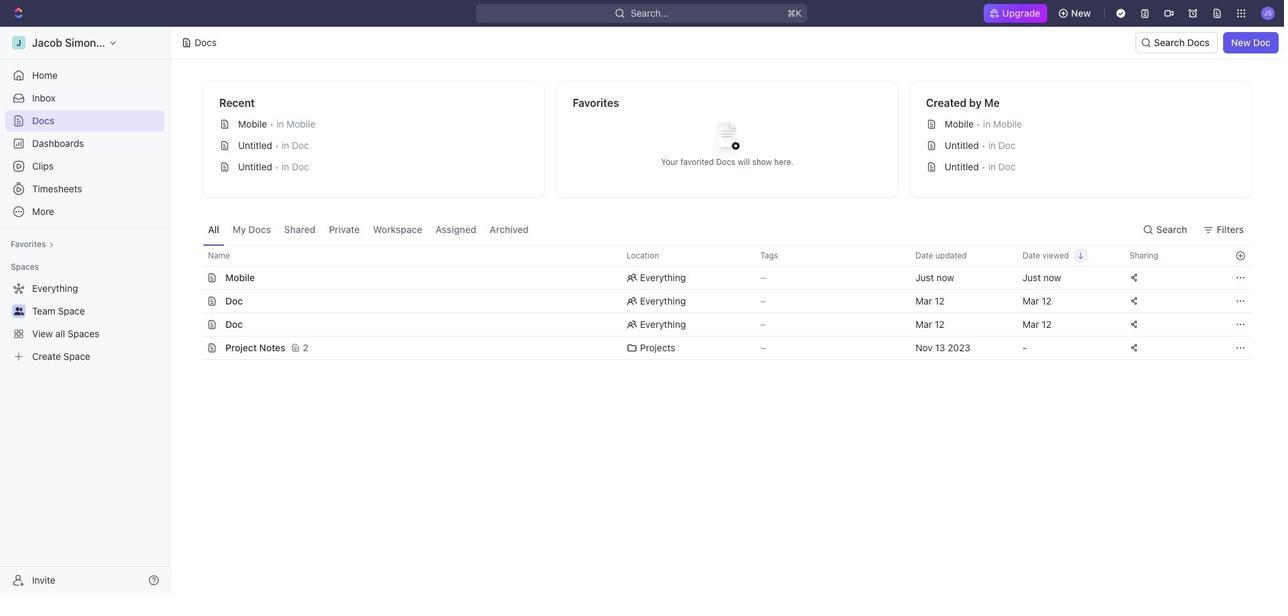 Task type: vqa. For each thing, say whether or not it's contained in the screenshot.
business time icon
no



Task type: locate. For each thing, give the bounding box(es) containing it.
tab list
[[203, 214, 534, 245]]

tree
[[5, 278, 165, 368]]

row
[[188, 245, 1252, 267], [188, 266, 1252, 290], [188, 290, 1252, 314], [188, 313, 1252, 337], [188, 336, 1252, 360]]

1 row from the top
[[188, 245, 1252, 267]]

5 row from the top
[[188, 336, 1252, 360]]

sidebar navigation
[[0, 27, 173, 594]]

2 row from the top
[[188, 266, 1252, 290]]

tree inside the sidebar navigation
[[5, 278, 165, 368]]

table
[[188, 245, 1252, 360]]



Task type: describe. For each thing, give the bounding box(es) containing it.
jacob simon's workspace, , element
[[12, 36, 25, 49]]

3 row from the top
[[188, 290, 1252, 314]]

user group image
[[14, 308, 24, 316]]

no favorited docs image
[[701, 111, 754, 165]]

4 row from the top
[[188, 313, 1252, 337]]



